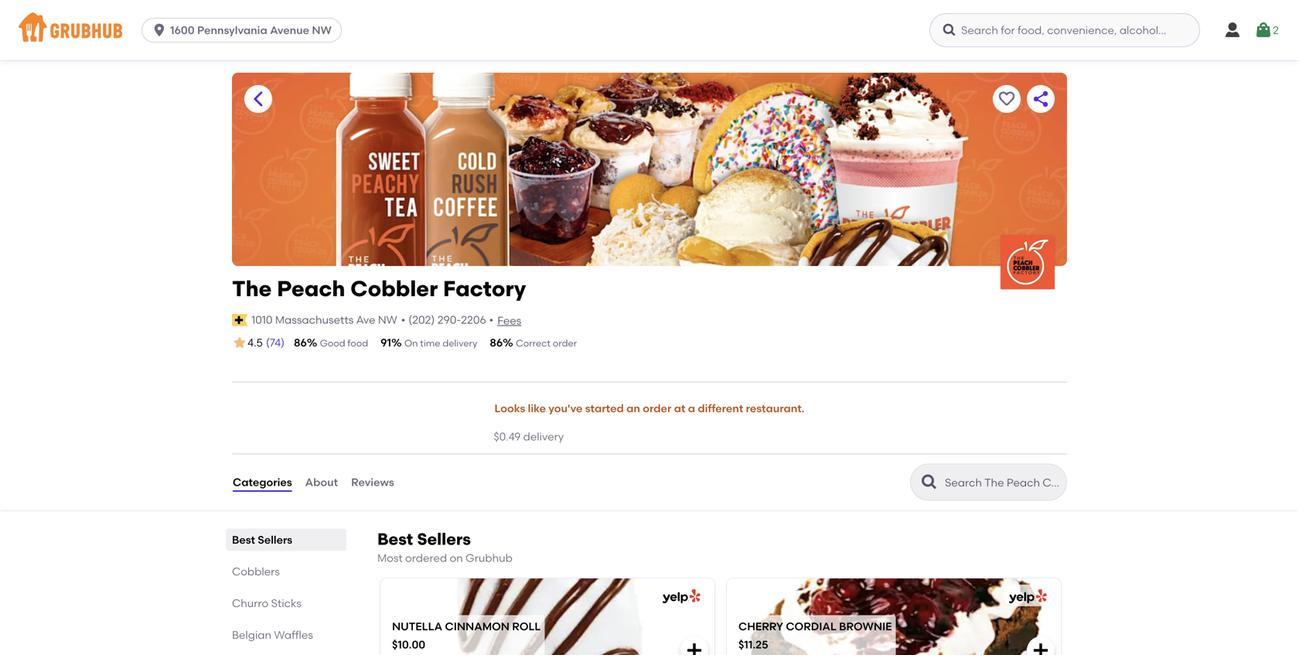 Task type: vqa. For each thing, say whether or not it's contained in the screenshot.
IHOP's Star icon
no



Task type: locate. For each thing, give the bounding box(es) containing it.
restaurant.
[[746, 402, 805, 415]]

svg image inside 2 button
[[1255, 21, 1273, 39]]

nw
[[312, 24, 332, 37], [378, 313, 397, 327]]

you've
[[549, 402, 583, 415]]

86
[[294, 336, 307, 349], [490, 336, 503, 349]]

86 down fees button at the left of the page
[[490, 336, 503, 349]]

like
[[528, 402, 546, 415]]

sellers up cobblers
[[258, 533, 292, 547]]

0 horizontal spatial yelp image
[[660, 589, 701, 604]]

0 horizontal spatial nw
[[312, 24, 332, 37]]

0 horizontal spatial 86
[[294, 336, 307, 349]]

1 horizontal spatial 86
[[490, 336, 503, 349]]

food
[[348, 338, 368, 349]]

nutella cinnamon roll $10.00
[[392, 620, 541, 651]]

most
[[377, 552, 403, 565]]

order
[[553, 338, 577, 349], [643, 402, 672, 415]]

svg image inside the "1600 pennsylvania avenue nw" button
[[152, 22, 167, 38]]

2 • from the left
[[489, 313, 494, 327]]

looks like you've started an order at a different restaurant.
[[495, 402, 805, 415]]

1600 pennsylvania avenue nw
[[170, 24, 332, 37]]

1 horizontal spatial sellers
[[417, 529, 471, 549]]

1 vertical spatial nw
[[378, 313, 397, 327]]

2 yelp image from the left
[[1006, 589, 1047, 604]]

290-
[[438, 313, 461, 327]]

cobblers
[[232, 565, 280, 578]]

best inside best sellers most ordered on grubhub
[[377, 529, 413, 549]]

best sellers most ordered on grubhub
[[377, 529, 513, 565]]

svg image
[[1224, 21, 1242, 39], [1255, 21, 1273, 39], [152, 22, 167, 38], [685, 641, 704, 655], [1032, 641, 1050, 655]]

1010 massachusetts ave nw
[[252, 313, 397, 327]]

about button
[[304, 454, 339, 510]]

1 horizontal spatial delivery
[[523, 430, 564, 443]]

massachusetts
[[275, 313, 354, 327]]

86 right (74)
[[294, 336, 307, 349]]

1 • from the left
[[401, 313, 405, 327]]

1 vertical spatial order
[[643, 402, 672, 415]]

sellers up on
[[417, 529, 471, 549]]

• right 2206
[[489, 313, 494, 327]]

0 horizontal spatial delivery
[[443, 338, 478, 349]]

different
[[698, 402, 743, 415]]

nw right ave
[[378, 313, 397, 327]]

peach
[[277, 276, 345, 302]]

best for best sellers most ordered on grubhub
[[377, 529, 413, 549]]

$0.49
[[494, 430, 521, 443]]

2206
[[461, 313, 486, 327]]

brownie
[[839, 620, 892, 633]]

order right correct
[[553, 338, 577, 349]]

search icon image
[[920, 473, 939, 492]]

share icon image
[[1032, 90, 1050, 108]]

nw right the 'avenue'
[[312, 24, 332, 37]]

delivery down like
[[523, 430, 564, 443]]

1 horizontal spatial •
[[489, 313, 494, 327]]

fees button
[[497, 312, 522, 329]]

sticks
[[271, 597, 302, 610]]

•
[[401, 313, 405, 327], [489, 313, 494, 327]]

1 86 from the left
[[294, 336, 307, 349]]

4.5
[[248, 336, 263, 349]]

$11.25
[[739, 638, 768, 651]]

sellers
[[417, 529, 471, 549], [258, 533, 292, 547]]

star icon image
[[232, 335, 248, 350]]

time
[[420, 338, 440, 349]]

yelp image
[[660, 589, 701, 604], [1006, 589, 1047, 604]]

caret left icon image
[[249, 90, 268, 108]]

2 86 from the left
[[490, 336, 503, 349]]

0 horizontal spatial •
[[401, 313, 405, 327]]

1 vertical spatial delivery
[[523, 430, 564, 443]]

best up cobblers
[[232, 533, 255, 547]]

1 horizontal spatial best
[[377, 529, 413, 549]]

nw inside main navigation navigation
[[312, 24, 332, 37]]

delivery
[[443, 338, 478, 349], [523, 430, 564, 443]]

good
[[320, 338, 345, 349]]

best
[[377, 529, 413, 549], [232, 533, 255, 547]]

fees
[[497, 314, 521, 327]]

0 vertical spatial delivery
[[443, 338, 478, 349]]

sellers for best sellers
[[258, 533, 292, 547]]

1 horizontal spatial yelp image
[[1006, 589, 1047, 604]]

best up most
[[377, 529, 413, 549]]

1 yelp image from the left
[[660, 589, 701, 604]]

1 horizontal spatial nw
[[378, 313, 397, 327]]

sellers inside best sellers most ordered on grubhub
[[417, 529, 471, 549]]

0 horizontal spatial order
[[553, 338, 577, 349]]

(202)
[[409, 313, 435, 327]]

looks
[[495, 402, 525, 415]]

1 horizontal spatial order
[[643, 402, 672, 415]]

0 horizontal spatial best
[[232, 533, 255, 547]]

sellers for best sellers most ordered on grubhub
[[417, 529, 471, 549]]

86 for correct order
[[490, 336, 503, 349]]

main navigation navigation
[[0, 0, 1299, 60]]

delivery down • (202) 290-2206 • fees
[[443, 338, 478, 349]]

• left (202)
[[401, 313, 405, 327]]

0 horizontal spatial sellers
[[258, 533, 292, 547]]

started
[[585, 402, 624, 415]]

0 vertical spatial nw
[[312, 24, 332, 37]]

correct order
[[516, 338, 577, 349]]

order left at
[[643, 402, 672, 415]]

best sellers
[[232, 533, 292, 547]]

cherry cordial brownie $11.25
[[739, 620, 892, 651]]

on
[[404, 338, 418, 349]]

(202) 290-2206 button
[[409, 312, 486, 328]]

$10.00
[[392, 638, 425, 651]]

svg image
[[942, 22, 958, 38]]

the peach cobbler factory  logo image
[[1001, 235, 1055, 289]]



Task type: describe. For each thing, give the bounding box(es) containing it.
on time delivery
[[404, 338, 478, 349]]

1010
[[252, 313, 273, 327]]

nw for 1010 massachusetts ave nw
[[378, 313, 397, 327]]

subscription pass image
[[232, 314, 248, 326]]

Search for food, convenience, alcohol... search field
[[930, 13, 1200, 47]]

Search The Peach Cobbler Factory  search field
[[944, 475, 1062, 490]]

avenue
[[270, 24, 309, 37]]

roll
[[512, 620, 541, 633]]

belgian waffles
[[232, 628, 313, 642]]

best for best sellers
[[232, 533, 255, 547]]

looks like you've started an order at a different restaurant. button
[[494, 392, 806, 426]]

86 for good food
[[294, 336, 307, 349]]

save this restaurant image
[[998, 90, 1016, 108]]

ave
[[356, 313, 375, 327]]

the peach cobbler factory
[[232, 276, 526, 302]]

1600
[[170, 24, 195, 37]]

waffles
[[274, 628, 313, 642]]

an
[[627, 402, 640, 415]]

nutella
[[392, 620, 443, 633]]

grubhub
[[466, 552, 513, 565]]

belgian
[[232, 628, 271, 642]]

reviews button
[[350, 454, 395, 510]]

order inside button
[[643, 402, 672, 415]]

save this restaurant button
[[993, 85, 1021, 113]]

correct
[[516, 338, 551, 349]]

$0.49 delivery
[[494, 430, 564, 443]]

on
[[450, 552, 463, 565]]

the
[[232, 276, 272, 302]]

cinnamon
[[445, 620, 510, 633]]

ordered
[[405, 552, 447, 565]]

a
[[688, 402, 695, 415]]

2 button
[[1255, 16, 1279, 44]]

yelp image for nutella cinnamon roll
[[660, 589, 701, 604]]

pennsylvania
[[197, 24, 267, 37]]

churro sticks
[[232, 597, 302, 610]]

yelp image for cherry cordial brownie
[[1006, 589, 1047, 604]]

categories
[[233, 476, 292, 489]]

nw for 1600 pennsylvania avenue nw
[[312, 24, 332, 37]]

1010 massachusetts ave nw button
[[251, 311, 398, 329]]

cordial
[[786, 620, 837, 633]]

91
[[381, 336, 391, 349]]

categories button
[[232, 454, 293, 510]]

1600 pennsylvania avenue nw button
[[142, 18, 348, 43]]

reviews
[[351, 476, 394, 489]]

0 vertical spatial order
[[553, 338, 577, 349]]

• (202) 290-2206 • fees
[[401, 313, 521, 327]]

cherry
[[739, 620, 783, 633]]

churro
[[232, 597, 269, 610]]

about
[[305, 476, 338, 489]]

(74)
[[266, 336, 285, 349]]

2
[[1273, 23, 1279, 37]]

at
[[674, 402, 686, 415]]

cobbler
[[350, 276, 438, 302]]

factory
[[443, 276, 526, 302]]

good food
[[320, 338, 368, 349]]



